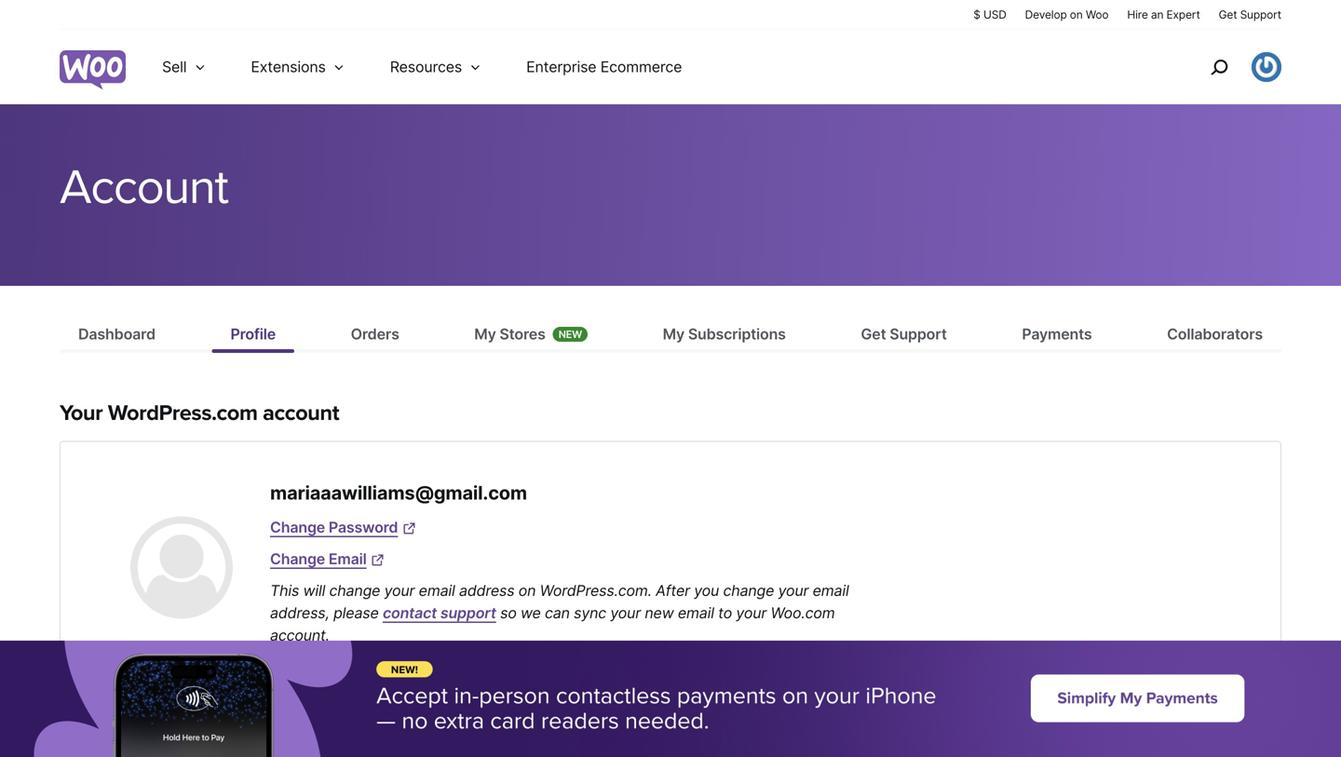 Task type: vqa. For each thing, say whether or not it's contained in the screenshot.
"Subscriptions"
yes



Task type: locate. For each thing, give the bounding box(es) containing it.
my
[[475, 325, 496, 344], [663, 325, 685, 344]]

email up woo.com
[[813, 582, 849, 600]]

change up this
[[270, 550, 325, 568]]

1 change from the top
[[270, 518, 325, 537]]

develop on woo
[[1026, 8, 1109, 21]]

profile
[[231, 325, 276, 344]]

get
[[1219, 8, 1238, 21], [861, 325, 887, 344]]

1 horizontal spatial get support link
[[1219, 7, 1282, 22]]

email down you
[[678, 604, 715, 622]]

my left subscriptions
[[663, 325, 685, 344]]

payments link
[[1004, 324, 1111, 350]]

your up woo.com
[[779, 582, 809, 600]]

my left stores
[[475, 325, 496, 344]]

my stores
[[475, 325, 546, 344]]

1 change from the left
[[329, 582, 380, 600]]

open account menu image
[[1252, 52, 1282, 82]]

0 horizontal spatial on
[[519, 582, 536, 600]]

0 horizontal spatial change
[[329, 582, 380, 600]]

1 horizontal spatial get
[[1219, 8, 1238, 21]]

on left woo
[[1070, 8, 1083, 21]]

stores
[[500, 325, 546, 344]]

1 vertical spatial on
[[519, 582, 536, 600]]

1 horizontal spatial support
[[1241, 8, 1282, 21]]

0 horizontal spatial get support link
[[843, 324, 966, 350]]

email
[[329, 550, 367, 568]]

0 horizontal spatial support
[[890, 325, 947, 344]]

gravatar image image
[[130, 517, 233, 619]]

email up contact support
[[419, 582, 455, 600]]

0 vertical spatial change
[[270, 518, 325, 537]]

contact support
[[383, 604, 496, 622]]

your up contact
[[385, 582, 415, 600]]

enterprise ecommerce
[[527, 58, 682, 76]]

0 vertical spatial support
[[1241, 8, 1282, 21]]

your right to
[[737, 604, 767, 622]]

hire an expert
[[1128, 8, 1201, 21]]

contact support link
[[383, 604, 496, 622]]

1 horizontal spatial my
[[663, 325, 685, 344]]

0 vertical spatial get support link
[[1219, 7, 1282, 22]]

please
[[334, 604, 379, 622]]

1 horizontal spatial change
[[724, 582, 775, 600]]

0 horizontal spatial my
[[475, 325, 496, 344]]

wordpress.com
[[108, 400, 258, 426]]

ecommerce
[[601, 58, 682, 76]]

$
[[974, 8, 981, 21]]

purple image
[[402, 521, 417, 536]]

0 vertical spatial get
[[1219, 8, 1238, 21]]

2 change from the left
[[724, 582, 775, 600]]

profile link
[[212, 324, 295, 350]]

1 horizontal spatial on
[[1070, 8, 1083, 21]]

wordpress.com.
[[540, 582, 652, 600]]

hire
[[1128, 8, 1149, 21]]

this will change your email address on wordpress.com. after you change your email address, please
[[270, 582, 849, 622]]

collaborators
[[1168, 325, 1264, 344]]

change
[[270, 518, 325, 537], [270, 550, 325, 568]]

my inside 'link'
[[663, 325, 685, 344]]

2 my from the left
[[663, 325, 685, 344]]

change for change password
[[270, 518, 325, 537]]

payments
[[1023, 325, 1093, 344]]

email
[[419, 582, 455, 600], [813, 582, 849, 600], [678, 604, 715, 622]]

new
[[645, 604, 674, 622]]

on
[[1070, 8, 1083, 21], [519, 582, 536, 600]]

orders
[[351, 325, 399, 344]]

0 vertical spatial get support
[[1219, 8, 1282, 21]]

1 vertical spatial support
[[890, 325, 947, 344]]

get support link
[[1219, 7, 1282, 22], [843, 324, 966, 350]]

orders link
[[332, 324, 418, 350]]

this
[[270, 582, 299, 600]]

change up change email
[[270, 518, 325, 537]]

my for my subscriptions
[[663, 325, 685, 344]]

1 vertical spatial get
[[861, 325, 887, 344]]

on up we
[[519, 582, 536, 600]]

change up please
[[329, 582, 380, 600]]

1 my from the left
[[475, 325, 496, 344]]

so
[[501, 604, 517, 622]]

purple image
[[371, 553, 385, 568]]

0 horizontal spatial get support
[[861, 325, 947, 344]]

develop on woo link
[[1026, 7, 1109, 22]]

my for my stores
[[475, 325, 496, 344]]

change email
[[270, 550, 367, 568]]

change inside 'link'
[[270, 550, 325, 568]]

change up to
[[724, 582, 775, 600]]

account.
[[270, 626, 330, 645]]

an
[[1152, 8, 1164, 21]]

1 vertical spatial get support link
[[843, 324, 966, 350]]

dashboard
[[78, 325, 155, 344]]

0 vertical spatial on
[[1070, 8, 1083, 21]]

1 vertical spatial change
[[270, 550, 325, 568]]

get support
[[1219, 8, 1282, 21], [861, 325, 947, 344]]

change password link
[[270, 517, 421, 539]]

change for change email
[[270, 550, 325, 568]]

extensions
[[251, 58, 326, 76]]

support
[[1241, 8, 1282, 21], [890, 325, 947, 344]]

change
[[329, 582, 380, 600], [724, 582, 775, 600]]

2 change from the top
[[270, 550, 325, 568]]

service navigation menu element
[[1171, 37, 1282, 97]]

your
[[385, 582, 415, 600], [779, 582, 809, 600], [611, 604, 641, 622], [737, 604, 767, 622]]

1 horizontal spatial email
[[678, 604, 715, 622]]

change inside 'link'
[[270, 518, 325, 537]]

will
[[303, 582, 325, 600]]



Task type: describe. For each thing, give the bounding box(es) containing it.
sell button
[[140, 30, 229, 104]]

usd
[[984, 8, 1007, 21]]

search image
[[1205, 52, 1235, 82]]

hire an expert link
[[1128, 7, 1201, 22]]

after
[[656, 582, 690, 600]]

new
[[559, 329, 582, 341]]

sync
[[574, 604, 607, 622]]

my subscriptions
[[663, 325, 786, 344]]

sell
[[162, 58, 187, 76]]

extensions button
[[229, 30, 368, 104]]

woo.com
[[771, 604, 835, 622]]

on inside "link"
[[1070, 8, 1083, 21]]

resources
[[390, 58, 462, 76]]

expert
[[1167, 8, 1201, 21]]

my subscriptions link
[[644, 324, 805, 350]]

can
[[545, 604, 570, 622]]

$ usd button
[[974, 7, 1007, 22]]

collaborators link
[[1149, 324, 1282, 350]]

account
[[263, 400, 339, 426]]

contact
[[383, 604, 437, 622]]

account
[[60, 158, 228, 217]]

0 horizontal spatial email
[[419, 582, 455, 600]]

your left new
[[611, 604, 641, 622]]

mariaaawilliams@gmail.com
[[270, 482, 527, 504]]

subscriptions
[[688, 325, 786, 344]]

1 vertical spatial get support
[[861, 325, 947, 344]]

dashboard link
[[60, 324, 174, 350]]

so we can sync your new email to your woo.com account.
[[270, 604, 835, 645]]

your
[[60, 400, 103, 426]]

1 horizontal spatial get support
[[1219, 8, 1282, 21]]

enterprise ecommerce link
[[504, 30, 705, 104]]

email inside so we can sync your new email to your woo.com account.
[[678, 604, 715, 622]]

change email link
[[270, 548, 389, 571]]

your wordpress.com account
[[60, 400, 339, 426]]

you
[[694, 582, 720, 600]]

to
[[719, 604, 733, 622]]

develop
[[1026, 8, 1067, 21]]

woo
[[1086, 8, 1109, 21]]

enterprise
[[527, 58, 597, 76]]

password
[[329, 518, 398, 537]]

support
[[441, 604, 496, 622]]

0 horizontal spatial get
[[861, 325, 887, 344]]

address,
[[270, 604, 330, 622]]

resources button
[[368, 30, 504, 104]]

change password
[[270, 518, 398, 537]]

on inside this will change your email address on wordpress.com. after you change your email address, please
[[519, 582, 536, 600]]

2 horizontal spatial email
[[813, 582, 849, 600]]

we
[[521, 604, 541, 622]]

$ usd
[[974, 8, 1007, 21]]

address
[[459, 582, 515, 600]]



